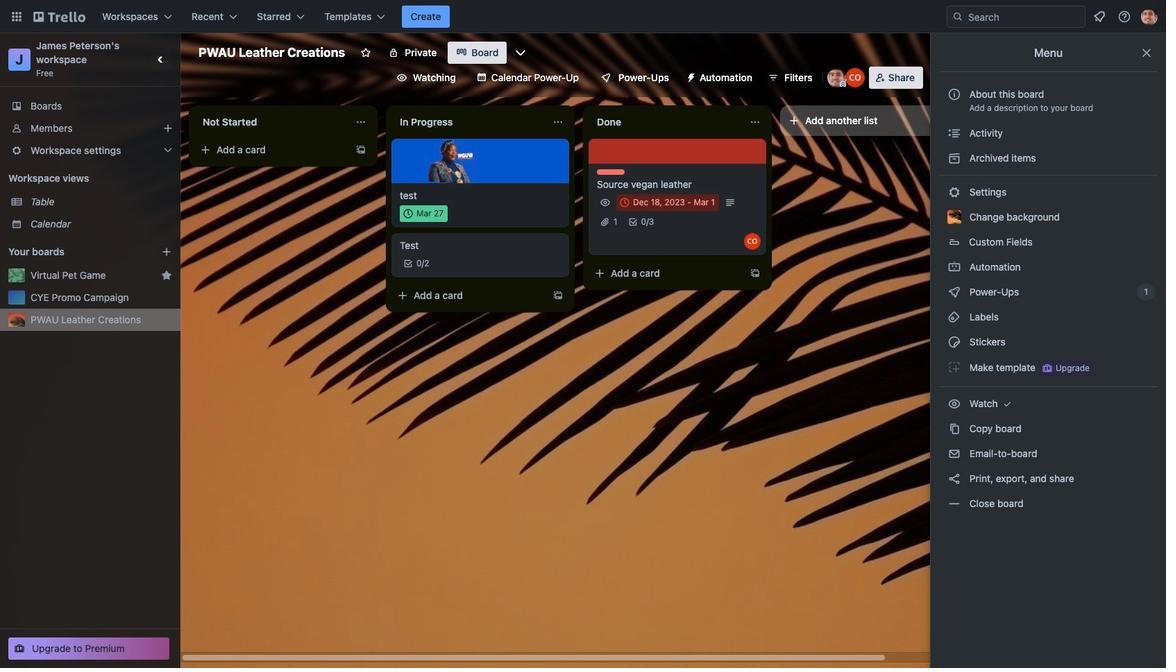 Task type: vqa. For each thing, say whether or not it's contained in the screenshot.
HTTPS://MEDIA2.GIPHY.COM/MEDIA/VHQA3TRYIEBMKD5QIH/100W.GIF?CID=AD960664TUUX3ICTZC2L4KKSTLPKPGFEE3KG7E05HCW8694D&EP=V1_STICKERS_SEARCH&RID=100W.GIF&CT=S image on the top left of the page
yes



Task type: describe. For each thing, give the bounding box(es) containing it.
christina overa (christinaovera) image
[[846, 68, 865, 88]]

create from template… image
[[356, 144, 367, 156]]

search image
[[953, 11, 964, 22]]

this member is an admin of this board. image
[[840, 81, 846, 88]]

your boards with 3 items element
[[8, 244, 140, 260]]

Board name text field
[[192, 42, 352, 64]]

2 sm image from the top
[[948, 151, 962, 165]]

workspace navigation collapse icon image
[[151, 50, 171, 69]]

customize views image
[[514, 46, 528, 60]]

1 sm image from the top
[[948, 126, 962, 140]]

Search field
[[947, 6, 1086, 28]]

christina overa (christinaovera) image
[[744, 233, 761, 250]]

6 sm image from the top
[[948, 447, 962, 461]]



Task type: locate. For each thing, give the bounding box(es) containing it.
https://media2.giphy.com/media/vhqa3tryiebmkd5qih/100w.gif?cid=ad960664tuux3ictzc2l4kkstlpkpgfee3kg7e05hcw8694d&ep=v1_stickers_search&rid=100w.gif&ct=s image
[[427, 137, 475, 185]]

5 sm image from the top
[[948, 422, 962, 436]]

james peterson (jamespeterson93) image
[[1142, 8, 1158, 25]]

starred icon image
[[161, 270, 172, 281]]

sm image
[[948, 126, 962, 140], [948, 151, 962, 165], [948, 285, 962, 299], [948, 360, 962, 374], [948, 422, 962, 436], [948, 447, 962, 461]]

primary element
[[0, 0, 1167, 33]]

None checkbox
[[617, 194, 719, 211]]

open information menu image
[[1118, 10, 1132, 24]]

None checkbox
[[400, 206, 448, 222]]

0 vertical spatial create from template… image
[[750, 268, 761, 279]]

back to home image
[[33, 6, 85, 28]]

None text field
[[194, 111, 350, 133], [589, 111, 744, 133], [194, 111, 350, 133], [589, 111, 744, 133]]

color: bold red, title: "sourcing" element
[[597, 169, 625, 175]]

james peterson (jamespeterson93) image
[[828, 68, 847, 88]]

star or unstar board image
[[361, 47, 372, 58]]

create from template… image
[[750, 268, 761, 279], [553, 290, 564, 301]]

3 sm image from the top
[[948, 285, 962, 299]]

sm image
[[681, 67, 700, 86], [948, 185, 962, 199], [948, 260, 962, 274], [948, 310, 962, 324], [948, 335, 962, 349], [948, 397, 962, 411], [1001, 397, 1015, 411], [948, 472, 962, 486], [948, 497, 962, 511]]

1 horizontal spatial create from template… image
[[750, 268, 761, 279]]

0 notifications image
[[1092, 8, 1108, 25]]

None text field
[[392, 111, 547, 133]]

4 sm image from the top
[[948, 360, 962, 374]]

add board image
[[161, 247, 172, 258]]

0 horizontal spatial create from template… image
[[553, 290, 564, 301]]

1 vertical spatial create from template… image
[[553, 290, 564, 301]]



